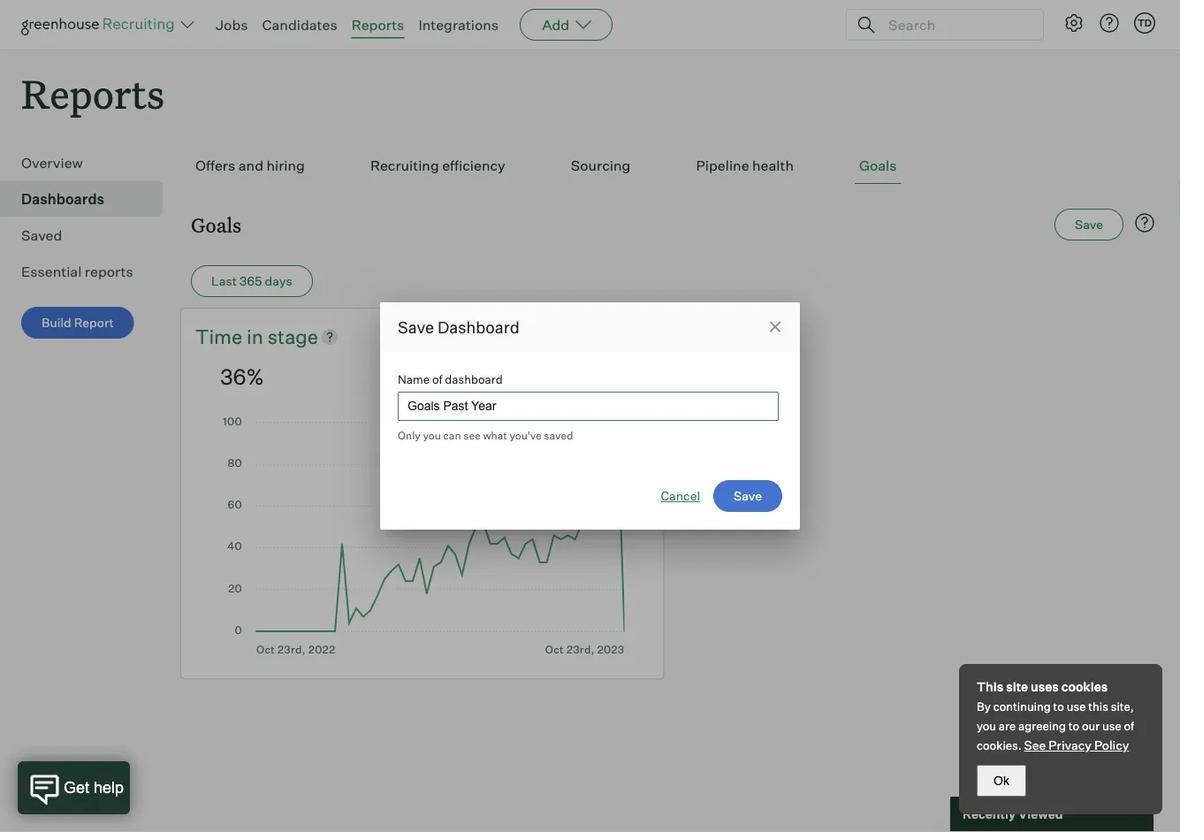 Task type: vqa. For each thing, say whether or not it's contained in the screenshot.
Offers and hiring BUTTON
yes



Task type: describe. For each thing, give the bounding box(es) containing it.
tab list containing offers and hiring
[[191, 148, 1160, 184]]

ok button
[[977, 765, 1027, 797]]

ok
[[994, 774, 1010, 788]]

saved
[[544, 429, 574, 442]]

essential
[[21, 263, 82, 281]]

add
[[542, 16, 570, 34]]

viewed
[[1019, 807, 1064, 822]]

faq image
[[1135, 212, 1156, 234]]

see
[[1025, 738, 1047, 753]]

configure image
[[1064, 12, 1085, 34]]

build
[[42, 315, 71, 331]]

none text field inside save dashboard dialog
[[398, 392, 779, 421]]

continuing
[[994, 700, 1052, 714]]

last 365 days
[[211, 274, 293, 289]]

health
[[753, 157, 794, 174]]

privacy
[[1049, 738, 1092, 753]]

in
[[247, 324, 264, 349]]

sourcing button
[[567, 148, 635, 184]]

stage
[[268, 324, 319, 349]]

recently viewed
[[963, 807, 1064, 822]]

jobs link
[[216, 16, 248, 34]]

last 365 days button
[[191, 266, 313, 297]]

candidates
[[262, 16, 338, 34]]

36%
[[220, 363, 264, 390]]

reports
[[85, 263, 133, 281]]

save button inside dialog
[[714, 480, 783, 512]]

0 horizontal spatial to
[[1054, 700, 1065, 714]]

days
[[265, 274, 293, 289]]

of inside save dashboard dialog
[[432, 372, 443, 386]]

essential reports link
[[21, 261, 156, 282]]

in link
[[247, 323, 268, 350]]

saved
[[21, 227, 62, 244]]

this
[[977, 679, 1004, 695]]

stage link
[[268, 323, 319, 350]]

you inside save dashboard dialog
[[423, 429, 441, 442]]

by continuing to use this site, you are agreeing to our use of cookies.
[[977, 700, 1135, 753]]

Search text field
[[885, 12, 1028, 38]]

only you can see what you've saved
[[398, 429, 574, 442]]

site
[[1007, 679, 1029, 695]]

dashboard
[[438, 317, 520, 337]]

efficiency
[[442, 157, 506, 174]]

1 horizontal spatial to
[[1069, 719, 1080, 733]]

dashboards link
[[21, 189, 156, 210]]

0 vertical spatial reports
[[352, 16, 405, 34]]

this
[[1089, 700, 1109, 714]]

save for save button to the top
[[1076, 217, 1104, 232]]

by
[[977, 700, 991, 714]]

time
[[195, 324, 243, 349]]

1 horizontal spatial save
[[734, 488, 763, 504]]

time link
[[195, 323, 247, 350]]

you've
[[510, 429, 542, 442]]

cancel
[[661, 488, 701, 504]]

what
[[483, 429, 508, 442]]

cookies
[[1062, 679, 1109, 695]]

jobs
[[216, 16, 248, 34]]

td
[[1138, 17, 1153, 29]]

cancel link
[[661, 487, 701, 505]]

this site uses cookies
[[977, 679, 1109, 695]]

offers
[[195, 157, 236, 174]]

recently
[[963, 807, 1016, 822]]



Task type: locate. For each thing, give the bounding box(es) containing it.
integrations link
[[419, 16, 499, 34]]

0 horizontal spatial use
[[1067, 700, 1087, 714]]

integrations
[[419, 16, 499, 34]]

1 vertical spatial to
[[1069, 719, 1080, 733]]

of inside "by continuing to use this site, you are agreeing to our use of cookies."
[[1125, 719, 1135, 733]]

0 horizontal spatial reports
[[21, 67, 165, 119]]

0 horizontal spatial save button
[[714, 480, 783, 512]]

to down uses
[[1054, 700, 1065, 714]]

0 vertical spatial you
[[423, 429, 441, 442]]

365
[[240, 274, 262, 289]]

1 vertical spatial reports
[[21, 67, 165, 119]]

you
[[423, 429, 441, 442], [977, 719, 997, 733]]

use up "policy"
[[1103, 719, 1122, 733]]

save right 'cancel'
[[734, 488, 763, 504]]

use down cookies
[[1067, 700, 1087, 714]]

1 vertical spatial you
[[977, 719, 997, 733]]

see
[[464, 429, 481, 442]]

add button
[[520, 9, 613, 41]]

offers and hiring
[[195, 157, 305, 174]]

save up name
[[398, 317, 434, 337]]

are
[[999, 719, 1017, 733]]

can
[[443, 429, 461, 442]]

see privacy policy link
[[1025, 738, 1130, 753]]

goals
[[860, 157, 897, 174], [191, 212, 241, 238]]

0 vertical spatial of
[[432, 372, 443, 386]]

greenhouse recruiting image
[[21, 14, 180, 35]]

essential reports
[[21, 263, 133, 281]]

of right name
[[432, 372, 443, 386]]

cookies.
[[977, 739, 1022, 753]]

1 vertical spatial save
[[398, 317, 434, 337]]

pipeline health
[[697, 157, 794, 174]]

pipeline health button
[[692, 148, 799, 184]]

reports
[[352, 16, 405, 34], [21, 67, 165, 119]]

policy
[[1095, 738, 1130, 753]]

build report button
[[21, 307, 134, 339]]

0 horizontal spatial of
[[432, 372, 443, 386]]

0 horizontal spatial you
[[423, 429, 441, 442]]

save dashboard
[[398, 317, 520, 337]]

1 vertical spatial goals
[[191, 212, 241, 238]]

0 horizontal spatial save
[[398, 317, 434, 337]]

tab list
[[191, 148, 1160, 184]]

goals button
[[855, 148, 902, 184]]

td button
[[1135, 12, 1156, 34]]

of down site,
[[1125, 719, 1135, 733]]

offers and hiring button
[[191, 148, 310, 184]]

candidates link
[[262, 16, 338, 34]]

save button left faq icon
[[1055, 209, 1124, 241]]

1 horizontal spatial reports
[[352, 16, 405, 34]]

save dashboard dialog
[[380, 303, 801, 530]]

0 vertical spatial save button
[[1055, 209, 1124, 241]]

overview link
[[21, 152, 156, 174]]

1 horizontal spatial of
[[1125, 719, 1135, 733]]

name of dashboard
[[398, 372, 503, 386]]

1 horizontal spatial use
[[1103, 719, 1122, 733]]

td button
[[1131, 9, 1160, 37]]

name
[[398, 372, 430, 386]]

reports right candidates
[[352, 16, 405, 34]]

save
[[1076, 217, 1104, 232], [398, 317, 434, 337], [734, 488, 763, 504]]

you inside "by continuing to use this site, you are agreeing to our use of cookies."
[[977, 719, 997, 733]]

of
[[432, 372, 443, 386], [1125, 719, 1135, 733]]

dashboard
[[445, 372, 503, 386]]

1 horizontal spatial you
[[977, 719, 997, 733]]

goals inside button
[[860, 157, 897, 174]]

only
[[398, 429, 421, 442]]

recruiting
[[371, 157, 439, 174]]

reports link
[[352, 16, 405, 34]]

you left can
[[423, 429, 441, 442]]

reports down greenhouse recruiting image
[[21, 67, 165, 119]]

site,
[[1112, 700, 1135, 714]]

save button
[[1055, 209, 1124, 241], [714, 480, 783, 512]]

recruiting efficiency
[[371, 157, 506, 174]]

see privacy policy
[[1025, 738, 1130, 753]]

0 vertical spatial to
[[1054, 700, 1065, 714]]

uses
[[1032, 679, 1060, 695]]

saved link
[[21, 225, 156, 246]]

last
[[211, 274, 237, 289]]

pipeline
[[697, 157, 750, 174]]

1 horizontal spatial save button
[[1055, 209, 1124, 241]]

to
[[1054, 700, 1065, 714], [1069, 719, 1080, 733]]

to left our
[[1069, 719, 1080, 733]]

and
[[239, 157, 264, 174]]

1 horizontal spatial goals
[[860, 157, 897, 174]]

1 vertical spatial of
[[1125, 719, 1135, 733]]

xychart image
[[220, 418, 625, 656]]

2 horizontal spatial save
[[1076, 217, 1104, 232]]

2 vertical spatial save
[[734, 488, 763, 504]]

save left faq icon
[[1076, 217, 1104, 232]]

None text field
[[398, 392, 779, 421]]

you down by
[[977, 719, 997, 733]]

1 vertical spatial use
[[1103, 719, 1122, 733]]

recruiting efficiency button
[[366, 148, 510, 184]]

0 horizontal spatial goals
[[191, 212, 241, 238]]

0 vertical spatial use
[[1067, 700, 1087, 714]]

time in
[[195, 324, 268, 349]]

save for save dashboard
[[398, 317, 434, 337]]

use
[[1067, 700, 1087, 714], [1103, 719, 1122, 733]]

report
[[74, 315, 114, 331]]

dashboards
[[21, 190, 104, 208]]

overview
[[21, 154, 83, 172]]

our
[[1083, 719, 1101, 733]]

build report
[[42, 315, 114, 331]]

hiring
[[267, 157, 305, 174]]

sourcing
[[571, 157, 631, 174]]

0 vertical spatial save
[[1076, 217, 1104, 232]]

0 vertical spatial goals
[[860, 157, 897, 174]]

save button right cancel link
[[714, 480, 783, 512]]

1 vertical spatial save button
[[714, 480, 783, 512]]

agreeing
[[1019, 719, 1067, 733]]



